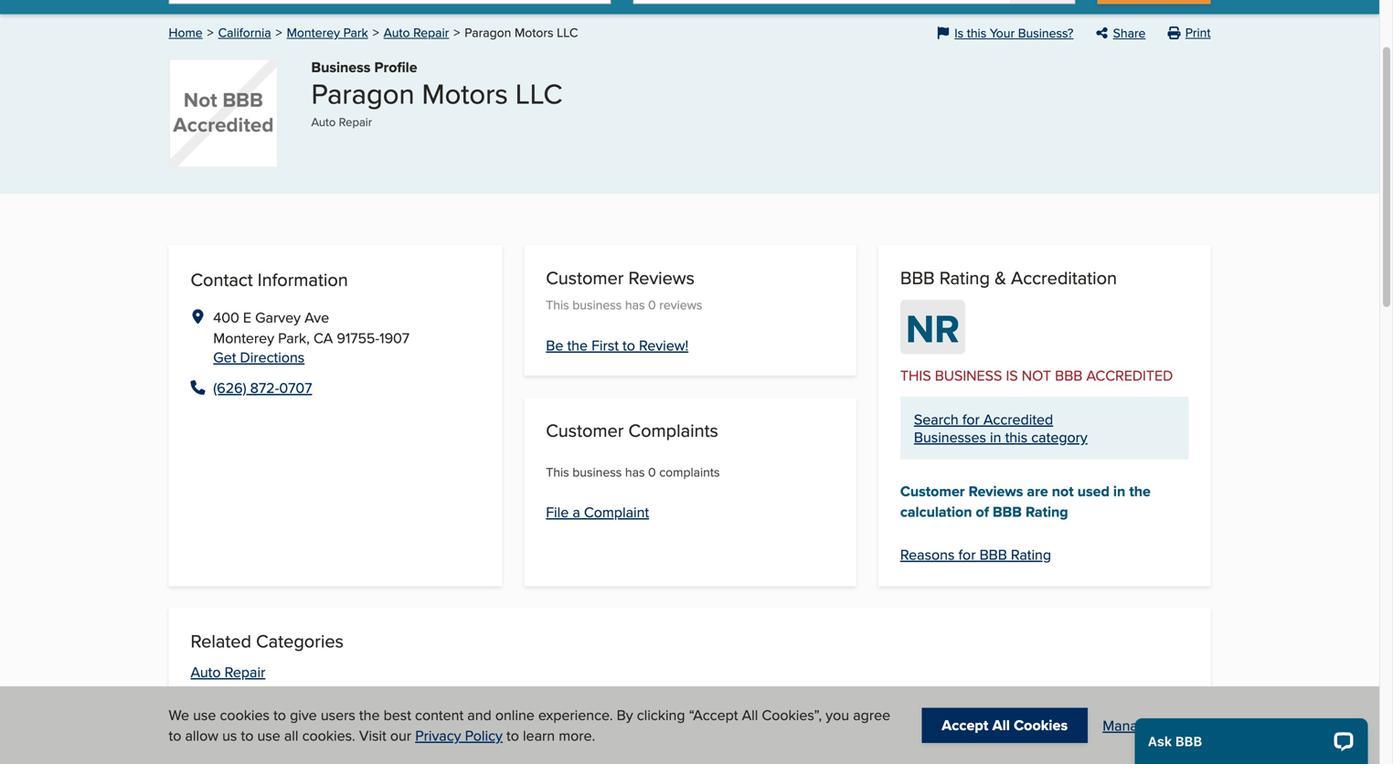Task type: vqa. For each thing, say whether or not it's contained in the screenshot.
bottommost not
yes



Task type: locate. For each thing, give the bounding box(es) containing it.
the for we use cookies to give users the best content and online experience. by clicking "accept all cookies", you agree to allow us to use all cookies. visit our
[[359, 704, 380, 725]]

categories
[[256, 628, 344, 654]]

1 vertical spatial auto
[[311, 113, 336, 130]]

bbb up nr link
[[900, 265, 935, 291]]

1 vertical spatial this
[[1005, 426, 1028, 447]]

0 horizontal spatial use
[[193, 704, 216, 725]]

monterey inside 400 e garvey ave monterey park , ca 91755-1907 get directions
[[213, 327, 274, 348]]

2 vertical spatial the
[[359, 704, 380, 725]]

2 horizontal spatial repair
[[413, 23, 449, 41]]

this right is
[[967, 24, 986, 42]]

park
[[343, 23, 368, 41], [278, 327, 306, 348]]

file
[[546, 501, 569, 522]]

the left best
[[359, 704, 380, 725]]

1 0 from the top
[[648, 296, 656, 314]]

rating left &
[[939, 265, 990, 291]]

auto up profile
[[384, 23, 410, 41]]

has
[[625, 296, 645, 314], [625, 463, 645, 481]]

for right search
[[962, 409, 980, 430]]

0 horizontal spatial paragon
[[311, 73, 415, 113]]

monterey park
[[287, 23, 368, 41]]

customer inside "customer reviews this business has 0 reviews"
[[546, 265, 624, 291]]

0 horizontal spatial reviews
[[628, 265, 695, 291]]

1 horizontal spatial accredited
[[1086, 365, 1173, 386]]

1 vertical spatial monterey
[[213, 327, 274, 348]]

reviews inside customer reviews are not used in the calculation of bbb rating
[[969, 480, 1023, 502]]

used
[[1077, 480, 1109, 502]]

in inside search for accredited businesses in this category
[[990, 426, 1001, 447]]

bbb rating & accreditation
[[900, 265, 1117, 291]]

customer reviews are not used in the calculation of bbb rating
[[900, 480, 1151, 522]]

this left category
[[1005, 426, 1028, 447]]

1 horizontal spatial this
[[1005, 426, 1028, 447]]

this up the file
[[546, 463, 569, 481]]

business
[[311, 56, 371, 78]]

customer up first
[[546, 265, 624, 291]]

customer left of
[[900, 480, 965, 502]]

business inside "customer reviews this business has 0 reviews"
[[572, 296, 622, 314]]

clicking
[[637, 704, 685, 725]]

1 horizontal spatial motors
[[515, 23, 553, 41]]

1 cookies from the left
[[1014, 714, 1068, 736]]

has up be the first to review! "link"
[[625, 296, 645, 314]]

0 vertical spatial accredited
[[1086, 365, 1173, 386]]

use right the we
[[193, 704, 216, 725]]

the right be
[[567, 334, 588, 355]]

policy
[[465, 725, 503, 746]]

1 horizontal spatial all
[[992, 714, 1010, 736]]

search for accredited businesses in this category
[[914, 409, 1087, 447]]

0 horizontal spatial in
[[990, 426, 1001, 447]]

0
[[648, 296, 656, 314], [648, 463, 656, 481]]

park up business
[[343, 23, 368, 41]]

repair
[[413, 23, 449, 41], [339, 113, 372, 130], [225, 661, 265, 682]]

1 horizontal spatial reviews
[[969, 480, 1023, 502]]

business inside nr this business is not bbb accredited
[[935, 365, 1002, 386]]

872-
[[250, 377, 279, 398]]

1 horizontal spatial the
[[567, 334, 588, 355]]

the inside customer reviews are not used in the calculation of bbb rating
[[1129, 480, 1151, 502]]

not inside customer reviews are not used in the calculation of bbb rating
[[1052, 480, 1074, 502]]

nr
[[906, 300, 960, 358]]

this
[[546, 296, 569, 314], [900, 365, 931, 386], [546, 463, 569, 481]]

not right is
[[1022, 365, 1051, 386]]

we
[[169, 704, 189, 725]]

0 horizontal spatial auto
[[191, 661, 221, 682]]

business left is
[[935, 365, 1002, 386]]

has down customer complaints
[[625, 463, 645, 481]]

manage cookies button
[[1103, 715, 1211, 736]]

a
[[573, 501, 580, 522]]

business profile paragon motors llc auto repair
[[311, 56, 562, 130]]

auto down business
[[311, 113, 336, 130]]

1 vertical spatial this
[[900, 365, 931, 386]]

0 vertical spatial llc
[[557, 23, 578, 41]]

rating inside customer reviews are not used in the calculation of bbb rating
[[1025, 501, 1068, 522]]

reasons for bbb rating
[[900, 544, 1051, 565]]

business
[[572, 296, 622, 314], [935, 365, 1002, 386], [572, 463, 622, 481]]

reasons for bbb rating link
[[900, 544, 1051, 565]]

91755-
[[337, 327, 379, 348]]

park left ca
[[278, 327, 306, 348]]

paragon motors llc
[[465, 23, 578, 41]]

1 vertical spatial auto repair link
[[191, 661, 265, 682]]

0 vertical spatial park
[[343, 23, 368, 41]]

auto down related
[[191, 661, 221, 682]]

give
[[290, 704, 317, 725]]

1 vertical spatial paragon
[[311, 73, 415, 113]]

online
[[495, 704, 535, 725]]

paragon down 'monterey park' link
[[311, 73, 415, 113]]

be the first to review!
[[546, 334, 688, 355]]

rating
[[939, 265, 990, 291], [1025, 501, 1068, 522], [1011, 544, 1051, 565]]

to right first
[[622, 334, 635, 355]]

this up search
[[900, 365, 931, 386]]

california
[[218, 23, 271, 41]]

1 horizontal spatial monterey
[[287, 23, 340, 41]]

to left learn
[[506, 725, 519, 746]]

1 horizontal spatial in
[[1113, 480, 1125, 502]]

0 vertical spatial 0
[[648, 296, 656, 314]]

bbb right of
[[993, 501, 1022, 522]]

reviews
[[628, 265, 695, 291], [969, 480, 1023, 502]]

0707
[[279, 377, 312, 398]]

0 horizontal spatial the
[[359, 704, 380, 725]]

bbb down of
[[979, 544, 1007, 565]]

manage cookies
[[1103, 715, 1211, 736]]

the right used
[[1129, 480, 1151, 502]]

1 horizontal spatial paragon
[[465, 23, 511, 41]]

0 horizontal spatial motors
[[422, 73, 508, 113]]

0 vertical spatial this
[[967, 24, 986, 42]]

in right used
[[1113, 480, 1125, 502]]

customer inside customer reviews are not used in the calculation of bbb rating
[[900, 480, 965, 502]]

paragon right 'auto repair'
[[465, 23, 511, 41]]

Near field
[[688, 0, 1010, 3]]

1 horizontal spatial auto
[[311, 113, 336, 130]]

2 vertical spatial repair
[[225, 661, 265, 682]]

0 left reviews
[[648, 296, 656, 314]]

accredited inside nr this business is not bbb accredited
[[1086, 365, 1173, 386]]

2 vertical spatial this
[[546, 463, 569, 481]]

share
[[1113, 24, 1146, 42]]

best
[[384, 704, 411, 725]]

0 vertical spatial auto repair link
[[384, 23, 449, 41]]

1 vertical spatial repair
[[339, 113, 372, 130]]

0 horizontal spatial park
[[278, 327, 306, 348]]

1 vertical spatial park
[[278, 327, 306, 348]]

we use cookies to give users the best content and online experience. by clicking "accept all cookies", you agree to allow us to use all cookies. visit our
[[169, 704, 890, 746]]

0 vertical spatial in
[[990, 426, 1001, 447]]

auto repair link down related
[[191, 661, 265, 682]]

this inside "customer reviews this business has 0 reviews"
[[546, 296, 569, 314]]

2 vertical spatial customer
[[900, 480, 965, 502]]

be the first to review! link
[[546, 334, 688, 355]]

2 vertical spatial auto
[[191, 661, 221, 682]]

2 cookies from the left
[[1158, 715, 1211, 736]]

home link
[[169, 23, 203, 41]]

for right reasons
[[958, 544, 976, 565]]

customer for customer reviews this business has 0 reviews
[[546, 265, 624, 291]]

0 vertical spatial rating
[[939, 265, 990, 291]]

use left all
[[257, 725, 280, 746]]

reviews inside "customer reviews this business has 0 reviews"
[[628, 265, 695, 291]]

0 horizontal spatial repair
[[225, 661, 265, 682]]

not right are
[[1052, 480, 1074, 502]]

this up be
[[546, 296, 569, 314]]

1 vertical spatial for
[[958, 544, 976, 565]]

1 vertical spatial has
[[625, 463, 645, 481]]

reviews up reviews
[[628, 265, 695, 291]]

1 vertical spatial not
[[1052, 480, 1074, 502]]

0 vertical spatial this
[[546, 296, 569, 314]]

business up first
[[572, 296, 622, 314]]

2 vertical spatial business
[[572, 463, 622, 481]]

cookies right accept at the bottom
[[1014, 714, 1068, 736]]

1 horizontal spatial repair
[[339, 113, 372, 130]]

2 horizontal spatial the
[[1129, 480, 1151, 502]]

for for search
[[962, 409, 980, 430]]

0 vertical spatial for
[[962, 409, 980, 430]]

in right businesses
[[990, 426, 1001, 447]]

not
[[1022, 365, 1051, 386], [1052, 480, 1074, 502]]

get
[[213, 346, 236, 367]]

0 vertical spatial auto
[[384, 23, 410, 41]]

2 0 from the top
[[648, 463, 656, 481]]

nr link
[[900, 300, 965, 358]]

0 horizontal spatial accredited
[[983, 409, 1053, 430]]

0 horizontal spatial cookies
[[1014, 714, 1068, 736]]

auto repair link down the find search box
[[384, 23, 449, 41]]

motors
[[515, 23, 553, 41], [422, 73, 508, 113]]

1 has from the top
[[625, 296, 645, 314]]

llc
[[557, 23, 578, 41], [515, 73, 562, 113]]

to right us
[[241, 725, 253, 746]]

get directions link
[[213, 346, 305, 367]]

repair down related
[[225, 661, 265, 682]]

(626)
[[213, 377, 246, 398]]

and
[[467, 704, 491, 725]]

search
[[914, 409, 959, 430]]

1 vertical spatial rating
[[1025, 501, 1068, 522]]

1 vertical spatial business
[[935, 365, 1002, 386]]

is this your business? link
[[937, 24, 1073, 42]]

bbb
[[900, 265, 935, 291], [1055, 365, 1083, 386], [993, 501, 1022, 522], [979, 544, 1007, 565]]

0 horizontal spatial monterey
[[213, 327, 274, 348]]

for for reasons
[[958, 544, 976, 565]]

all right "accept
[[742, 704, 758, 725]]

e
[[243, 307, 251, 328]]

all right accept at the bottom
[[992, 714, 1010, 736]]

complaint
[[584, 501, 649, 522]]

0 vertical spatial customer
[[546, 265, 624, 291]]

0 left complaints
[[648, 463, 656, 481]]

contact information
[[191, 267, 348, 293]]

0 vertical spatial not
[[1022, 365, 1051, 386]]

to
[[622, 334, 635, 355], [273, 704, 286, 725], [169, 725, 181, 746], [241, 725, 253, 746], [506, 725, 519, 746]]

agree
[[853, 704, 890, 725]]

the inside we use cookies to give users the best content and online experience. by clicking "accept all cookies", you agree to allow us to use all cookies. visit our
[[359, 704, 380, 725]]

repair down the find search box
[[413, 23, 449, 41]]

of
[[976, 501, 989, 522]]

privacy policy link
[[415, 725, 503, 746]]

auto repair
[[384, 23, 449, 41]]

2 has from the top
[[625, 463, 645, 481]]

0 vertical spatial business
[[572, 296, 622, 314]]

1 vertical spatial llc
[[515, 73, 562, 113]]

repair down business
[[339, 113, 372, 130]]

rating down customer reviews are not used in the calculation of bbb rating
[[1011, 544, 1051, 565]]

1 vertical spatial reviews
[[969, 480, 1023, 502]]

1 vertical spatial customer
[[546, 417, 624, 443]]

reviews left are
[[969, 480, 1023, 502]]

None field
[[1010, 0, 1074, 3]]

repair inside related categories auto repair
[[225, 661, 265, 682]]

cookies right manage
[[1158, 715, 1211, 736]]

business?
[[1018, 24, 1073, 42]]

reasons
[[900, 544, 955, 565]]

1 vertical spatial accredited
[[983, 409, 1053, 430]]

cookies
[[220, 704, 270, 725]]

bbb inside nr this business is not bbb accredited
[[1055, 365, 1083, 386]]

monterey
[[287, 23, 340, 41], [213, 327, 274, 348]]

0 vertical spatial has
[[625, 296, 645, 314]]

review!
[[639, 334, 688, 355]]

business up file a complaint
[[572, 463, 622, 481]]

1 vertical spatial the
[[1129, 480, 1151, 502]]

1 vertical spatial motors
[[422, 73, 508, 113]]

is this your business?
[[954, 24, 1073, 42]]

in
[[990, 426, 1001, 447], [1113, 480, 1125, 502]]

1 horizontal spatial cookies
[[1158, 715, 1211, 736]]

customer up the "this business has 0 complaints"
[[546, 417, 624, 443]]

0 horizontal spatial all
[[742, 704, 758, 725]]

auto
[[384, 23, 410, 41], [311, 113, 336, 130], [191, 661, 221, 682]]

are
[[1027, 480, 1048, 502]]

not bbb accredited image
[[169, 59, 278, 168]]

1 vertical spatial 0
[[648, 463, 656, 481]]

the for customer reviews are not used in the calculation of bbb rating
[[1129, 480, 1151, 502]]

for inside search for accredited businesses in this category
[[962, 409, 980, 430]]

bbb right is
[[1055, 365, 1083, 386]]

400 e garvey ave monterey park , ca 91755-1907 get directions
[[213, 307, 410, 367]]

0 vertical spatial reviews
[[628, 265, 695, 291]]

1 horizontal spatial park
[[343, 23, 368, 41]]

you
[[826, 704, 849, 725]]

home
[[169, 23, 203, 41]]

1 vertical spatial in
[[1113, 480, 1125, 502]]

rating left used
[[1025, 501, 1068, 522]]



Task type: describe. For each thing, give the bounding box(es) containing it.
print button
[[1168, 23, 1211, 41]]

nr this business is not bbb accredited
[[900, 300, 1173, 386]]

0 horizontal spatial this
[[967, 24, 986, 42]]

is
[[954, 24, 964, 42]]

profile
[[374, 56, 417, 78]]

information
[[258, 267, 348, 293]]

accredited inside search for accredited businesses in this category
[[983, 409, 1053, 430]]

auto inside related categories auto repair
[[191, 661, 221, 682]]

users
[[321, 704, 355, 725]]

monterey park link
[[287, 23, 368, 41]]

repair inside business profile paragon motors llc auto repair
[[339, 113, 372, 130]]

related
[[191, 628, 251, 654]]

first
[[591, 334, 619, 355]]

&
[[995, 265, 1006, 291]]

all
[[284, 725, 298, 746]]

0 vertical spatial motors
[[515, 23, 553, 41]]

customer reviews this business has 0 reviews
[[546, 265, 702, 314]]

category
[[1031, 426, 1087, 447]]

llc inside business profile paragon motors llc auto repair
[[515, 73, 562, 113]]

0 inside "customer reviews this business has 0 reviews"
[[648, 296, 656, 314]]

print
[[1185, 23, 1211, 41]]

file a complaint link
[[546, 501, 649, 522]]

manage
[[1103, 715, 1154, 736]]

0 horizontal spatial auto repair link
[[191, 661, 265, 682]]

0 vertical spatial paragon
[[465, 23, 511, 41]]

in inside customer reviews are not used in the calculation of bbb rating
[[1113, 480, 1125, 502]]

(626) 872-0707
[[213, 377, 312, 398]]

all inside accept all cookies button
[[992, 714, 1010, 736]]

1 horizontal spatial use
[[257, 725, 280, 746]]

customer complaints
[[546, 417, 718, 443]]

accept
[[942, 714, 988, 736]]

0 vertical spatial monterey
[[287, 23, 340, 41]]

,
[[306, 327, 310, 348]]

directions
[[240, 346, 305, 367]]

ca
[[313, 327, 333, 348]]

not inside nr this business is not bbb accredited
[[1022, 365, 1051, 386]]

0 vertical spatial the
[[567, 334, 588, 355]]

visit
[[359, 725, 386, 746]]

reviews for business
[[628, 265, 695, 291]]

our
[[390, 725, 411, 746]]

this business is not bbb accredited link
[[900, 365, 1189, 386]]

all inside we use cookies to give users the best content and online experience. by clicking "accept all cookies", you agree to allow us to use all cookies. visit our
[[742, 704, 758, 725]]

motors inside business profile paragon motors llc auto repair
[[422, 73, 508, 113]]

learn
[[523, 725, 555, 746]]

accept all cookies button
[[922, 708, 1088, 743]]

this business has 0 complaints
[[546, 463, 720, 481]]

california link
[[218, 23, 271, 41]]

content
[[415, 704, 464, 725]]

bbb inside customer reviews are not used in the calculation of bbb rating
[[993, 501, 1022, 522]]

related categories auto repair
[[191, 628, 344, 682]]

to left 'give'
[[273, 704, 286, 725]]

1 horizontal spatial auto repair link
[[384, 23, 449, 41]]

calculation
[[900, 501, 972, 522]]

us
[[222, 725, 237, 746]]

park inside 400 e garvey ave monterey park , ca 91755-1907 get directions
[[278, 327, 306, 348]]

cookies inside accept all cookies button
[[1014, 714, 1068, 736]]

(626) 872-0707 link
[[213, 377, 312, 398]]

accreditation
[[1011, 265, 1117, 291]]

accept all cookies
[[942, 714, 1068, 736]]

more.
[[559, 725, 595, 746]]

customer for customer complaints
[[546, 417, 624, 443]]

your
[[990, 24, 1015, 42]]

privacy policy to learn more.
[[415, 725, 595, 746]]

2 horizontal spatial auto
[[384, 23, 410, 41]]

cookies.
[[302, 725, 355, 746]]

complaints
[[628, 417, 718, 443]]

to left allow
[[169, 725, 181, 746]]

Find search field
[[221, 0, 610, 3]]

complaints
[[659, 463, 720, 481]]

be
[[546, 334, 563, 355]]

ave
[[304, 307, 329, 328]]

2 vertical spatial rating
[[1011, 544, 1051, 565]]

0 vertical spatial repair
[[413, 23, 449, 41]]

paragon inside business profile paragon motors llc auto repair
[[311, 73, 415, 113]]

1907
[[379, 327, 410, 348]]

businesses
[[914, 426, 986, 447]]

is
[[1006, 365, 1018, 386]]

400
[[213, 307, 239, 328]]

contact
[[191, 267, 253, 293]]

reviews for not
[[969, 480, 1023, 502]]

auto inside business profile paragon motors llc auto repair
[[311, 113, 336, 130]]

this inside search for accredited businesses in this category
[[1005, 426, 1028, 447]]

has inside "customer reviews this business has 0 reviews"
[[625, 296, 645, 314]]

by
[[617, 704, 633, 725]]

reviews
[[659, 296, 702, 314]]

garvey
[[255, 307, 301, 328]]

this inside nr this business is not bbb accredited
[[900, 365, 931, 386]]

file a complaint
[[546, 501, 649, 522]]

customer for customer reviews are not used in the calculation of bbb rating
[[900, 480, 965, 502]]

"accept
[[689, 704, 738, 725]]

privacy
[[415, 725, 461, 746]]

cookies",
[[762, 704, 822, 725]]



